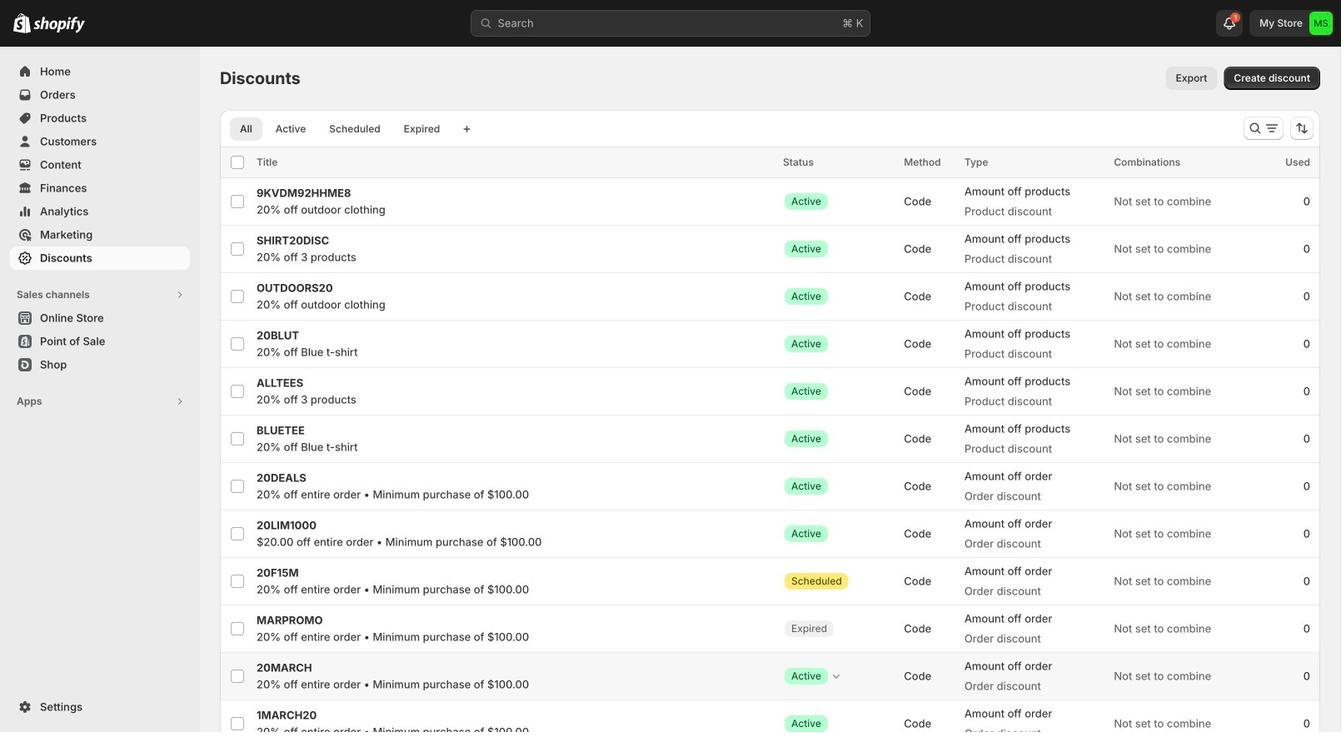 Task type: vqa. For each thing, say whether or not it's contained in the screenshot.
my store ICON
yes



Task type: locate. For each thing, give the bounding box(es) containing it.
1 horizontal spatial shopify image
[[33, 16, 85, 33]]

tab list
[[227, 117, 454, 141]]

0 horizontal spatial shopify image
[[13, 13, 31, 33]]

my store image
[[1310, 12, 1333, 35]]

shopify image
[[13, 13, 31, 33], [33, 16, 85, 33]]



